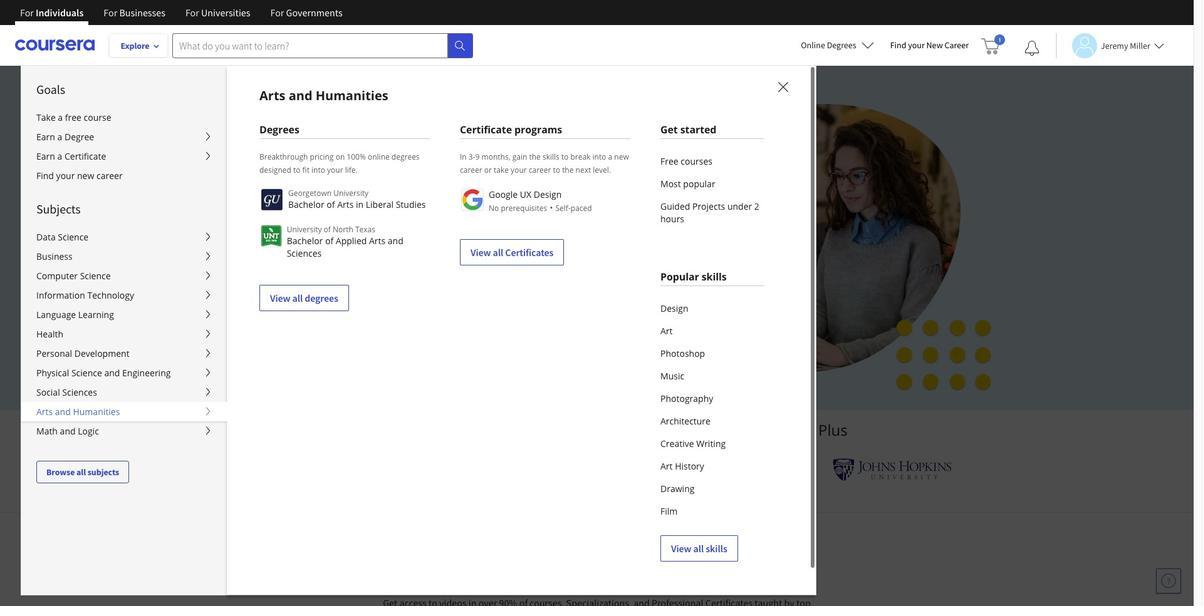 Task type: vqa. For each thing, say whether or not it's contained in the screenshot.
the Online Degrees Link
no



Task type: locate. For each thing, give the bounding box(es) containing it.
take
[[36, 112, 56, 123]]

degrees right online
[[827, 39, 857, 51]]

and down development
[[104, 367, 120, 379]]

explore menu element
[[21, 66, 227, 484]]

information technology
[[36, 290, 134, 301]]

1 vertical spatial university
[[287, 224, 322, 235]]

2 earn from the top
[[36, 150, 55, 162]]

designed
[[259, 165, 291, 175]]

0 vertical spatial art
[[661, 325, 673, 337]]

1 vertical spatial certificate
[[65, 150, 106, 162]]

0 horizontal spatial view
[[270, 292, 290, 305]]

1 horizontal spatial with
[[717, 420, 747, 441]]

a for degree
[[57, 131, 62, 143]]

included
[[546, 198, 602, 216]]

personal development button
[[21, 344, 227, 364]]

earn down earn a degree
[[36, 150, 55, 162]]

skills left break on the left top of the page
[[543, 152, 560, 162]]

1 vertical spatial degrees
[[259, 123, 299, 137]]

0 vertical spatial certificate
[[460, 123, 512, 137]]

degrees up trial
[[305, 292, 338, 305]]

0 vertical spatial science
[[58, 231, 89, 243]]

all inside list
[[694, 543, 704, 555]]

information
[[36, 290, 85, 301]]

a inside earn a degree dropdown button
[[57, 131, 62, 143]]

0 vertical spatial into
[[593, 152, 606, 162]]

online degrees
[[801, 39, 857, 51]]

browse all subjects
[[46, 467, 119, 478]]

1 earn from the top
[[36, 131, 55, 143]]

1 vertical spatial science
[[80, 270, 111, 282]]

unlimited
[[233, 176, 296, 194]]

2 vertical spatial science
[[71, 367, 102, 379]]

1 vertical spatial find
[[36, 170, 54, 182]]

new right break on the left top of the page
[[614, 152, 629, 162]]

art link
[[661, 320, 765, 343]]

list
[[661, 150, 765, 231]]

for left the "universities"
[[185, 6, 199, 19]]

1 vertical spatial view
[[270, 292, 290, 305]]

arts up breakthrough
[[259, 87, 285, 104]]

all inside list
[[292, 292, 303, 305]]

1 vertical spatial art
[[661, 461, 673, 473]]

design inside 'link'
[[661, 303, 689, 315]]

1 vertical spatial coursera
[[651, 557, 733, 583]]

next
[[576, 165, 591, 175]]

1 vertical spatial arts and humanities
[[36, 406, 120, 418]]

science up information technology
[[80, 270, 111, 282]]

start
[[254, 310, 275, 322]]

free
[[661, 155, 679, 167], [304, 310, 323, 322]]

0 vertical spatial humanities
[[316, 87, 388, 104]]

1 vertical spatial on
[[585, 176, 602, 194]]

science for physical
[[71, 367, 102, 379]]

math and logic button
[[21, 422, 227, 441]]

1 horizontal spatial design
[[661, 303, 689, 315]]

of left applied
[[325, 235, 334, 247]]

start 7-day free trial button
[[233, 301, 365, 331]]

johns hopkins university image
[[833, 459, 952, 482]]

bachelor
[[288, 199, 324, 211], [287, 235, 323, 247]]

art history
[[661, 461, 704, 473]]

certificate up the 9
[[460, 123, 512, 137]]

science down personal development
[[71, 367, 102, 379]]

0 horizontal spatial plus
[[737, 557, 776, 583]]

earn inside "earn a certificate" popup button
[[36, 150, 55, 162]]

art up the 'photoshop'
[[661, 325, 673, 337]]

design up •
[[534, 189, 562, 201]]

•
[[550, 202, 553, 214]]

find down earn a certificate
[[36, 170, 54, 182]]

for left the governments
[[270, 6, 284, 19]]

a left free
[[58, 112, 63, 123]]

1 horizontal spatial new
[[614, 152, 629, 162]]

science for computer
[[80, 270, 111, 282]]

to down life.
[[345, 176, 358, 194]]

for individuals
[[20, 6, 84, 19]]

1 vertical spatial new
[[77, 170, 94, 182]]

subjects
[[88, 467, 119, 478]]

2 art from the top
[[661, 461, 673, 473]]

sciences down physical science and engineering
[[62, 387, 97, 399]]

all for degrees
[[292, 292, 303, 305]]

humanities up logic
[[73, 406, 120, 418]]

bachelor inside georgetown university bachelor of arts in liberal studies
[[288, 199, 324, 211]]

the right gain
[[529, 152, 541, 162]]

browse
[[46, 467, 75, 478]]

university inside university of north texas bachelor of applied arts and sciences
[[287, 224, 322, 235]]

1 vertical spatial bachelor
[[287, 235, 323, 247]]

a up "level."
[[608, 152, 612, 162]]

1 horizontal spatial degrees
[[827, 39, 857, 51]]

0 vertical spatial find
[[890, 39, 907, 51]]

earn inside earn a degree dropdown button
[[36, 131, 55, 143]]

0 horizontal spatial into
[[312, 165, 325, 175]]

1 vertical spatial into
[[312, 165, 325, 175]]

1 horizontal spatial on
[[585, 176, 602, 194]]

and right texas
[[388, 235, 403, 247]]

in 3-9 months, gain the skills to break into a new career or take your career to the next level.
[[460, 152, 629, 175]]

bachelor right university of north texas logo
[[287, 235, 323, 247]]

sas image
[[660, 460, 708, 480]]

in right invest at the left of the page
[[477, 557, 495, 583]]

of down access
[[327, 199, 335, 211]]

skills down 'film' link
[[706, 543, 727, 555]]

0 vertical spatial sciences
[[287, 248, 322, 259]]

and left companies
[[606, 420, 632, 441]]

close image
[[775, 78, 791, 95], [775, 78, 791, 95], [775, 78, 791, 95], [775, 78, 791, 95], [775, 78, 791, 95]]

1 vertical spatial plus
[[737, 557, 776, 583]]

list containing free courses
[[661, 150, 765, 231]]

art left history
[[661, 461, 673, 473]]

a inside "earn a certificate" popup button
[[57, 150, 62, 162]]

earn a degree button
[[21, 127, 227, 147]]

into inside in 3-9 months, gain the skills to break into a new career or take your career to the next level.
[[593, 152, 606, 162]]

social
[[36, 387, 60, 399]]

2 vertical spatial skills
[[706, 543, 727, 555]]

0 vertical spatial arts and humanities
[[259, 87, 388, 104]]

1 horizontal spatial free
[[661, 155, 679, 167]]

data science
[[36, 231, 89, 243]]

1 horizontal spatial degrees
[[392, 152, 420, 162]]

a inside take a free course 'link'
[[58, 112, 63, 123]]

0 vertical spatial on
[[336, 152, 345, 162]]

earn for earn a degree
[[36, 131, 55, 143]]

None search field
[[172, 33, 473, 58]]

1 horizontal spatial plus
[[819, 420, 848, 441]]

0 vertical spatial degrees
[[827, 39, 857, 51]]

texas
[[355, 224, 375, 235]]

free inside 'link'
[[661, 155, 679, 167]]

0 horizontal spatial new
[[77, 170, 94, 182]]

and up subscription
[[292, 198, 317, 216]]

gain
[[512, 152, 527, 162]]

view all degrees
[[270, 292, 338, 305]]

university down life.
[[334, 188, 369, 199]]

all inside list
[[493, 246, 503, 259]]

1 horizontal spatial arts and humanities
[[259, 87, 388, 104]]

and up coursera plus image
[[289, 87, 312, 104]]

1 horizontal spatial view
[[471, 246, 491, 259]]

0 vertical spatial university
[[334, 188, 369, 199]]

0 horizontal spatial the
[[529, 152, 541, 162]]

0 horizontal spatial humanities
[[73, 406, 120, 418]]

0 horizontal spatial university
[[287, 224, 322, 235]]

1 horizontal spatial humanities
[[316, 87, 388, 104]]

0 vertical spatial skills
[[543, 152, 560, 162]]

2 vertical spatial view
[[671, 543, 692, 555]]

a
[[58, 112, 63, 123], [57, 131, 62, 143], [57, 150, 62, 162], [608, 152, 612, 162]]

university right university of north texas logo
[[287, 224, 322, 235]]

ready
[[345, 198, 381, 216]]

view for view all degrees
[[270, 292, 290, 305]]

view inside list
[[270, 292, 290, 305]]

7,000+
[[362, 176, 405, 194]]

your inside explore menu element
[[56, 170, 75, 182]]

for left businesses
[[104, 6, 117, 19]]

google
[[489, 189, 518, 201]]

for left individuals
[[20, 6, 34, 19]]

show notifications image
[[1025, 41, 1040, 56]]

arts up north
[[337, 199, 354, 211]]

humanities up coursera plus image
[[316, 87, 388, 104]]

1 vertical spatial skills
[[702, 270, 727, 284]]

science inside popup button
[[80, 270, 111, 282]]

0 vertical spatial view
[[471, 246, 491, 259]]

physical science and engineering
[[36, 367, 171, 379]]

0 vertical spatial bachelor
[[288, 199, 324, 211]]

sciences down subscription
[[287, 248, 322, 259]]

certificates
[[505, 246, 554, 259]]

degrees up breakthrough
[[259, 123, 299, 137]]

0 vertical spatial free
[[661, 155, 679, 167]]

browse all subjects button
[[36, 461, 129, 484]]

and inside popup button
[[55, 406, 71, 418]]

and inside university of north texas bachelor of applied arts and sciences
[[388, 235, 403, 247]]

art for art history
[[661, 461, 673, 473]]

take a free course link
[[21, 108, 227, 127]]

on left 100%
[[336, 152, 345, 162]]

design down popular
[[661, 303, 689, 315]]

new
[[927, 39, 943, 51]]

find inside explore menu element
[[36, 170, 54, 182]]

in left liberal
[[356, 199, 364, 211]]

the left "next"
[[562, 165, 574, 175]]

0 horizontal spatial free
[[304, 310, 323, 322]]

and inside unlimited access to 7,000+ world-class courses, hands-on projects, and job-ready certificate programs—all included in your subscription
[[292, 198, 317, 216]]

banner navigation
[[10, 0, 353, 34]]

earn down take
[[36, 131, 55, 143]]

partnername logo image
[[461, 189, 484, 211]]

1 vertical spatial degrees
[[305, 292, 338, 305]]

0 horizontal spatial certificate
[[65, 150, 106, 162]]

1 vertical spatial design
[[661, 303, 689, 315]]

view down film
[[671, 543, 692, 555]]

close image
[[775, 78, 791, 95], [775, 78, 791, 95], [775, 78, 791, 95], [775, 78, 791, 95], [775, 78, 791, 95], [775, 78, 791, 95], [775, 79, 792, 95]]

find your new career link
[[884, 38, 975, 53]]

1 horizontal spatial coursera
[[751, 420, 815, 441]]

1 vertical spatial humanities
[[73, 406, 120, 418]]

degrees inside "breakthrough pricing on 100% online degrees designed to fit into your life."
[[392, 152, 420, 162]]

skills up design 'link'
[[702, 270, 727, 284]]

film
[[661, 506, 678, 518]]

0 horizontal spatial sciences
[[62, 387, 97, 399]]

1 horizontal spatial certificate
[[460, 123, 512, 137]]

1 vertical spatial free
[[304, 310, 323, 322]]

0 vertical spatial plus
[[819, 420, 848, 441]]

0 vertical spatial with
[[717, 420, 747, 441]]

university inside georgetown university bachelor of arts in liberal studies
[[334, 188, 369, 199]]

bachelor down access
[[288, 199, 324, 211]]

computer science button
[[21, 266, 227, 286]]

into inside "breakthrough pricing on 100% online degrees designed to fit into your life."
[[312, 165, 325, 175]]

of inside georgetown university bachelor of arts in liberal studies
[[327, 199, 335, 211]]

arts and humanities up logic
[[36, 406, 120, 418]]

2 for from the left
[[104, 6, 117, 19]]

get started
[[661, 123, 717, 137]]

arts right applied
[[369, 235, 386, 247]]

1 vertical spatial sciences
[[62, 387, 97, 399]]

arts and humanities up coursera plus image
[[259, 87, 388, 104]]

arts and humanities
[[259, 87, 388, 104], [36, 406, 120, 418]]

programs
[[515, 123, 562, 137]]

the
[[529, 152, 541, 162], [562, 165, 574, 175]]

1 vertical spatial with
[[606, 557, 647, 583]]

creative
[[661, 438, 694, 450]]

arts and humanities inside popup button
[[36, 406, 120, 418]]

7-
[[277, 310, 286, 322]]

and left logic
[[60, 426, 76, 437]]

2 horizontal spatial in
[[605, 198, 617, 216]]

into right fit
[[312, 165, 325, 175]]

1 horizontal spatial find
[[890, 39, 907, 51]]

and down social sciences
[[55, 406, 71, 418]]

0 horizontal spatial design
[[534, 189, 562, 201]]

design link
[[661, 298, 765, 320]]

applied
[[336, 235, 367, 247]]

free inside 'button'
[[304, 310, 323, 322]]

into for certificate programs
[[593, 152, 606, 162]]

in right "paced"
[[605, 198, 617, 216]]

engineering
[[122, 367, 171, 379]]

for for governments
[[270, 6, 284, 19]]

arts inside popup button
[[36, 406, 53, 418]]

career inside explore menu element
[[97, 170, 123, 182]]

0 vertical spatial new
[[614, 152, 629, 162]]

art history link
[[661, 456, 765, 478]]

pricing
[[310, 152, 334, 162]]

skills inside list
[[706, 543, 727, 555]]

2
[[755, 201, 760, 212]]

0 horizontal spatial find
[[36, 170, 54, 182]]

language learning button
[[21, 305, 227, 325]]

of
[[327, 199, 335, 211], [324, 224, 331, 235], [325, 235, 334, 247]]

life.
[[345, 165, 358, 175]]

humanities inside popup button
[[73, 406, 120, 418]]

0 horizontal spatial arts and humanities
[[36, 406, 120, 418]]

find left new
[[890, 39, 907, 51]]

a for certificate
[[57, 150, 62, 162]]

leading
[[466, 420, 518, 441]]

1 vertical spatial earn
[[36, 150, 55, 162]]

into up "level."
[[593, 152, 606, 162]]

to left break on the left top of the page
[[561, 152, 569, 162]]

photography link
[[661, 388, 765, 411]]

0 vertical spatial design
[[534, 189, 562, 201]]

a left degree
[[57, 131, 62, 143]]

bachelor inside university of north texas bachelor of applied arts and sciences
[[287, 235, 323, 247]]

arts inside university of north texas bachelor of applied arts and sciences
[[369, 235, 386, 247]]

popular
[[683, 178, 715, 190]]

your inside "breakthrough pricing on 100% online degrees designed to fit into your life."
[[327, 165, 343, 175]]

0 horizontal spatial in
[[356, 199, 364, 211]]

sciences inside dropdown button
[[62, 387, 97, 399]]

to left fit
[[293, 165, 301, 175]]

0 horizontal spatial degrees
[[305, 292, 338, 305]]

all inside button
[[76, 467, 86, 478]]

0 vertical spatial degrees
[[392, 152, 420, 162]]

arts up math
[[36, 406, 53, 418]]

a down earn a degree
[[57, 150, 62, 162]]

university of north texas bachelor of applied arts and sciences
[[287, 224, 403, 259]]

4 for from the left
[[270, 6, 284, 19]]

arts
[[259, 87, 285, 104], [337, 199, 354, 211], [369, 235, 386, 247], [36, 406, 53, 418]]

music link
[[661, 365, 765, 388]]

1 art from the top
[[661, 325, 673, 337]]

1 for from the left
[[20, 6, 34, 19]]

on down "level."
[[585, 176, 602, 194]]

for for businesses
[[104, 6, 117, 19]]

view down no
[[471, 246, 491, 259]]

certificate up find your new career
[[65, 150, 106, 162]]

view up 7-
[[270, 292, 290, 305]]

free right day
[[304, 310, 323, 322]]

degrees right online
[[392, 152, 420, 162]]

governments
[[286, 6, 343, 19]]

sciences inside university of north texas bachelor of applied arts and sciences
[[287, 248, 322, 259]]

and inside popup button
[[60, 426, 76, 437]]

0 horizontal spatial degrees
[[259, 123, 299, 137]]

fit
[[302, 165, 310, 175]]

0 horizontal spatial on
[[336, 152, 345, 162]]

free up most
[[661, 155, 679, 167]]

view all certificates list
[[460, 187, 631, 266]]

arts and humanities group
[[21, 65, 1203, 607]]

1 vertical spatial the
[[562, 165, 574, 175]]

0 vertical spatial earn
[[36, 131, 55, 143]]

0 vertical spatial coursera
[[751, 420, 815, 441]]

coursera for invest in your career with coursera plus
[[651, 557, 733, 583]]

1 horizontal spatial sciences
[[287, 248, 322, 259]]

on inside "breakthrough pricing on 100% online degrees designed to fit into your life."
[[336, 152, 345, 162]]

and
[[289, 87, 312, 104], [292, 198, 317, 216], [388, 235, 403, 247], [104, 367, 120, 379], [55, 406, 71, 418], [606, 420, 632, 441], [60, 426, 76, 437]]

your
[[908, 39, 925, 51], [327, 165, 343, 175], [511, 165, 527, 175], [56, 170, 75, 182], [233, 220, 263, 239], [499, 557, 540, 583]]

0 horizontal spatial coursera
[[651, 557, 733, 583]]

all for certificates
[[493, 246, 503, 259]]

1 horizontal spatial university
[[334, 188, 369, 199]]

new down earn a certificate
[[77, 170, 94, 182]]

science up business
[[58, 231, 89, 243]]

3 for from the left
[[185, 6, 199, 19]]

anytime
[[317, 281, 353, 293]]

take
[[494, 165, 509, 175]]

1 horizontal spatial into
[[593, 152, 606, 162]]

in inside georgetown university bachelor of arts in liberal studies
[[356, 199, 364, 211]]

popular skills
[[661, 270, 727, 284]]

social sciences button
[[21, 383, 227, 402]]

view inside list
[[671, 543, 692, 555]]

to inside unlimited access to 7,000+ world-class courses, hands-on projects, and job-ready certificate programs—all included in your subscription
[[345, 176, 358, 194]]

2 horizontal spatial view
[[671, 543, 692, 555]]

0 horizontal spatial with
[[606, 557, 647, 583]]

view inside list
[[471, 246, 491, 259]]



Task type: describe. For each thing, give the bounding box(es) containing it.
help center image
[[1161, 574, 1176, 589]]

cancel
[[286, 281, 314, 293]]

arts and humanities button
[[21, 402, 227, 422]]

universities
[[201, 6, 250, 19]]

technology
[[87, 290, 134, 301]]

a inside in 3-9 months, gain the skills to break into a new career or take your career to the next level.
[[608, 152, 612, 162]]

a for free
[[58, 112, 63, 123]]

online
[[801, 39, 825, 51]]

business
[[36, 251, 73, 263]]

social sciences
[[36, 387, 97, 399]]

of left north
[[324, 224, 331, 235]]

your inside unlimited access to 7,000+ world-class courses, hands-on projects, and job-ready certificate programs—all included in your subscription
[[233, 220, 263, 239]]

science for data
[[58, 231, 89, 243]]

programs—all
[[452, 198, 543, 216]]

to up hands-
[[553, 165, 560, 175]]

health
[[36, 328, 63, 340]]

course
[[84, 112, 111, 123]]

What do you want to learn? text field
[[172, 33, 448, 58]]

math and logic
[[36, 426, 99, 437]]

drawing
[[661, 483, 695, 495]]

all for subjects
[[76, 467, 86, 478]]

career
[[945, 39, 969, 51]]

break
[[571, 152, 591, 162]]

or
[[484, 165, 492, 175]]

coursera for leading universities and companies with coursera plus
[[751, 420, 815, 441]]

studies
[[396, 199, 426, 211]]

and inside dropdown button
[[104, 367, 120, 379]]

coursera plus image
[[233, 118, 424, 136]]

certificate
[[385, 198, 448, 216]]

individuals
[[36, 6, 84, 19]]

online
[[368, 152, 390, 162]]

computer science
[[36, 270, 111, 282]]

trial
[[325, 310, 344, 322]]

logic
[[78, 426, 99, 437]]

degrees inside dropdown button
[[827, 39, 857, 51]]

leading universities and companies with coursera plus
[[463, 420, 848, 441]]

subscription
[[266, 220, 346, 239]]

design inside google ux design no prerequisites • self-paced
[[534, 189, 562, 201]]

plus for leading universities and companies with coursera plus
[[819, 420, 848, 441]]

find your new career
[[36, 170, 123, 182]]

university of north texas logo image
[[261, 225, 282, 248]]

new inside explore menu element
[[77, 170, 94, 182]]

miller
[[1130, 40, 1151, 51]]

take a free course
[[36, 112, 111, 123]]

arts inside georgetown university bachelor of arts in liberal studies
[[337, 199, 354, 211]]

/month,
[[248, 281, 284, 293]]

degrees inside list
[[305, 292, 338, 305]]

find for find your new career
[[36, 170, 54, 182]]

get
[[661, 123, 678, 137]]

creative writing
[[661, 438, 726, 450]]

hours
[[661, 213, 684, 225]]

view for view all certificates
[[471, 246, 491, 259]]

arts and humanities inside menu item
[[259, 87, 388, 104]]

free
[[65, 112, 81, 123]]

degree
[[65, 131, 94, 143]]

into for degrees
[[312, 165, 325, 175]]

goals
[[36, 81, 65, 97]]

arts and humanities menu item
[[226, 65, 1203, 607]]

learning
[[78, 309, 114, 321]]

film link
[[661, 501, 765, 523]]

access
[[300, 176, 342, 194]]

degrees inside arts and humanities menu item
[[259, 123, 299, 137]]

health button
[[21, 325, 227, 344]]

0 vertical spatial the
[[529, 152, 541, 162]]

with for companies
[[717, 420, 747, 441]]

view all skills
[[671, 543, 727, 555]]

for businesses
[[104, 6, 165, 19]]

language learning
[[36, 309, 114, 321]]

1 horizontal spatial the
[[562, 165, 574, 175]]

under
[[728, 201, 752, 212]]

job-
[[320, 198, 345, 216]]

data
[[36, 231, 56, 243]]

universities
[[521, 420, 602, 441]]

9
[[475, 152, 480, 162]]

businesses
[[119, 6, 165, 19]]

subjects
[[36, 201, 81, 217]]

humanities inside menu item
[[316, 87, 388, 104]]

free courses link
[[661, 150, 765, 173]]

1 horizontal spatial in
[[477, 557, 495, 583]]

certificate inside arts and humanities menu item
[[460, 123, 512, 137]]

shopping cart: 1 item image
[[981, 34, 1005, 55]]

breakthrough pricing on 100% online degrees designed to fit into your life.
[[259, 152, 420, 175]]

view all degrees list
[[259, 187, 430, 311]]

guided
[[661, 201, 690, 212]]

certificate programs
[[460, 123, 562, 137]]

self-
[[556, 203, 571, 214]]

jeremy
[[1101, 40, 1128, 51]]

view all skills link
[[661, 536, 738, 562]]

day
[[286, 310, 302, 322]]

explore button
[[110, 34, 167, 57]]

with for career
[[606, 557, 647, 583]]

history
[[675, 461, 704, 473]]

data science button
[[21, 228, 227, 247]]

world-
[[408, 176, 449, 194]]

information technology button
[[21, 286, 227, 305]]

for universities
[[185, 6, 250, 19]]

architecture
[[661, 416, 711, 427]]

coursera image
[[15, 35, 95, 55]]

earn for earn a certificate
[[36, 150, 55, 162]]

breakthrough
[[259, 152, 308, 162]]

view for view all skills
[[671, 543, 692, 555]]

for for individuals
[[20, 6, 34, 19]]

in
[[460, 152, 467, 162]]

for governments
[[270, 6, 343, 19]]

liberal
[[366, 199, 394, 211]]

new inside in 3-9 months, gain the skills to break into a new career or take your career to the next level.
[[614, 152, 629, 162]]

3-
[[469, 152, 475, 162]]

georgetown university logo image
[[261, 189, 283, 211]]

view all skills list
[[661, 298, 765, 562]]

/month, cancel anytime
[[248, 281, 353, 293]]

free courses
[[661, 155, 713, 167]]

guided projects under 2 hours
[[661, 201, 760, 225]]

on inside unlimited access to 7,000+ world-class courses, hands-on projects, and job-ready certificate programs—all included in your subscription
[[585, 176, 602, 194]]

earn a degree
[[36, 131, 94, 143]]

your inside in 3-9 months, gain the skills to break into a new career or take your career to the next level.
[[511, 165, 527, 175]]

companies
[[636, 420, 713, 441]]

art for art
[[661, 325, 673, 337]]

find for find your new career
[[890, 39, 907, 51]]

all for skills
[[694, 543, 704, 555]]

photography
[[661, 393, 713, 405]]

skills inside in 3-9 months, gain the skills to break into a new career or take your career to the next level.
[[543, 152, 560, 162]]

in inside unlimited access to 7,000+ world-class courses, hands-on projects, and job-ready certificate programs—all included in your subscription
[[605, 198, 617, 216]]

view all certificates
[[471, 246, 554, 259]]

to inside "breakthrough pricing on 100% online degrees designed to fit into your life."
[[293, 165, 301, 175]]

creative writing link
[[661, 433, 765, 456]]

physical science and engineering button
[[21, 364, 227, 383]]

invest
[[418, 557, 473, 583]]

for for universities
[[185, 6, 199, 19]]

language
[[36, 309, 76, 321]]

plus for invest in your career with coursera plus
[[737, 557, 776, 583]]

certificate inside "earn a certificate" popup button
[[65, 150, 106, 162]]



